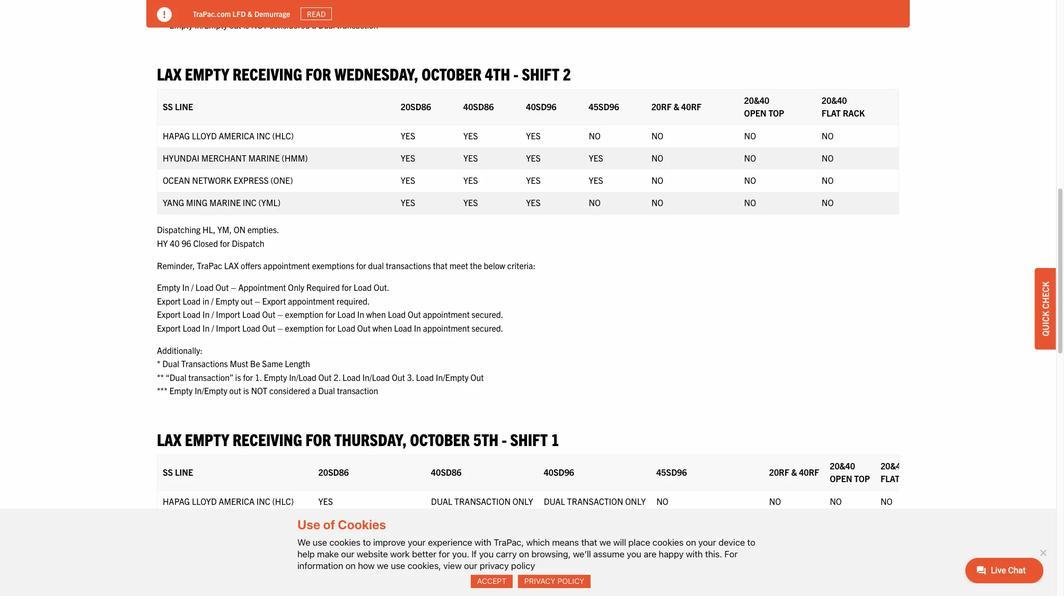 Task type: describe. For each thing, give the bounding box(es) containing it.
transactions
[[181, 359, 228, 369]]

2 vertical spatial on
[[346, 561, 356, 572]]

0 vertical spatial that
[[433, 260, 448, 271]]

flat for lax empty receiving           for thursday, october 5th              - shift 1
[[881, 474, 900, 484]]

marine for lax empty receiving           for thursday, october 5th              - shift 1
[[249, 519, 280, 530]]

hyundai for lax empty receiving           for wednesday, october 4th              - shift 2
[[163, 153, 199, 164]]

2 to from the left
[[748, 538, 756, 548]]

demurrage
[[255, 9, 291, 18]]

policy
[[511, 561, 535, 572]]

out.
[[374, 282, 389, 293]]

read link
[[301, 7, 332, 20]]

dual transaction only up 'trapac,'
[[431, 497, 533, 507]]

criteria:
[[507, 260, 536, 271]]

help
[[298, 549, 315, 560]]

yang ming marine inc (yml)
[[163, 198, 281, 208]]

better
[[412, 549, 437, 560]]

quick
[[1041, 311, 1051, 336]]

2 secured. from the top
[[472, 323, 504, 334]]

only down the work
[[400, 563, 421, 574]]

dual transaction only up the accept
[[431, 563, 533, 574]]

(hlc) for thursday,
[[272, 497, 294, 507]]

0 vertical spatial our
[[341, 549, 355, 560]]

2 import from the top
[[216, 323, 240, 334]]

dual transaction only down website
[[319, 563, 421, 574]]

this.
[[705, 549, 722, 560]]

dual up experience at left
[[431, 497, 453, 507]]

2 vertical spatial dual
[[318, 386, 335, 396]]

dual transaction only up will
[[544, 497, 646, 507]]

device
[[719, 538, 745, 548]]

below
[[484, 260, 505, 271]]

appointment
[[238, 282, 286, 293]]

2. inside additionally: * dual transactions must be same length ** "dual transaction" is for 1. empty in/load out 2. load in/load out 3. load in/empty out *** empty in/empty out is not considered a dual transaction
[[334, 372, 341, 383]]

the
[[470, 260, 482, 271]]

2 cookies from the left
[[653, 538, 684, 548]]

1 vertical spatial lax
[[224, 260, 239, 271]]

0 horizontal spatial use
[[313, 538, 327, 548]]

(one)
[[271, 175, 293, 186]]

1. inside additionally: * dual transactions must be same length ** "dual transaction" is for 1. empty in/load out 2. load in/load out 3. load in/empty out *** empty in/empty out is not considered a dual transaction
[[255, 372, 262, 383]]

dual down better
[[431, 563, 453, 574]]

40
[[170, 238, 180, 249]]

for inside use of cookies we use cookies to improve your experience with trapac, which means that we will place cookies on your device to help make our website work better for you. if you carry on browsing, we'll assume you are happy with this. for information on how we use cookies, view our privacy policy
[[439, 549, 450, 560]]

dispatching
[[157, 225, 201, 235]]

read
[[307, 9, 326, 19]]

if
[[472, 549, 477, 560]]

only up privacy
[[513, 563, 533, 574]]

open for lax empty receiving           for wednesday, october 4th              - shift 2
[[744, 108, 767, 118]]

not inside additionally: * dual transactions must be same length ** "dual transaction" is for 1. empty in/load out 2. load in/load out 3. load in/empty out *** empty in/empty out is not considered a dual transaction
[[251, 386, 267, 396]]

/ right in
[[211, 296, 214, 306]]

reminder, trapac lax offers appointment exemptions for dual transactions that meet the below criteria:
[[157, 260, 536, 271]]

top for lax empty receiving           for wednesday, october 4th              - shift 2
[[769, 108, 785, 118]]

network
[[192, 175, 232, 186]]

20sd86 for wednesday,
[[401, 102, 431, 112]]

cookies,
[[408, 561, 441, 572]]

thursday,
[[335, 429, 407, 450]]

20&40 open top for lax empty receiving           for wednesday, october 4th              - shift 2
[[744, 95, 785, 118]]

means
[[552, 538, 579, 548]]

20&40 open top for lax empty receiving           for thursday, october 5th              - shift 1
[[830, 461, 870, 484]]

shift for 2
[[522, 63, 560, 84]]

1 to from the left
[[363, 538, 371, 548]]

3. inside the ** "dual transaction" is for 1. empty in/load out 2. load in/load out 3. load in/empty out *** empty in/empty out is not considered a dual transaction
[[407, 6, 414, 17]]

2 you from the left
[[627, 549, 642, 560]]

transaction inside the ** "dual transaction" is for 1. empty in/load out 2. load in/load out 3. load in/empty out *** empty in/empty out is not considered a dual transaction
[[337, 20, 378, 30]]

only up place
[[625, 497, 646, 507]]

trapac,
[[494, 538, 524, 548]]

5th
[[473, 429, 499, 450]]

ym,
[[217, 225, 232, 235]]

only up use of cookies we use cookies to improve your experience with trapac, which means that we will place cookies on your device to help make our website work better for you. if you carry on browsing, we'll assume you are happy with this. for information on how we use cookies, view our privacy policy
[[513, 497, 533, 507]]

1 vertical spatial inc
[[243, 198, 257, 208]]

use of cookies we use cookies to improve your experience with trapac, which means that we will place cookies on your device to help make our website work better for you. if you carry on browsing, we'll assume you are happy with this. for information on how we use cookies, view our privacy policy
[[298, 518, 756, 572]]

you.
[[452, 549, 469, 560]]

which
[[526, 538, 550, 548]]

only
[[288, 282, 305, 293]]

quick check
[[1041, 281, 1051, 336]]

privacy policy
[[525, 577, 585, 586]]

2 exemption from the top
[[285, 323, 324, 334]]

additionally:
[[157, 345, 203, 356]]

receiving for wednesday,
[[233, 63, 302, 84]]

rack for lax empty receiving           for wednesday, october 4th              - shift 2
[[843, 108, 865, 118]]

1 secured. from the top
[[472, 309, 504, 320]]

0 vertical spatial &
[[248, 9, 253, 18]]

ocean
[[163, 175, 190, 186]]

40sd86 for 5th
[[431, 467, 462, 478]]

length
[[285, 359, 310, 369]]

1 horizontal spatial we
[[600, 538, 611, 548]]

ming
[[186, 198, 208, 208]]

(yml)
[[259, 198, 281, 208]]

use
[[298, 518, 321, 533]]

"dual inside the ** "dual transaction" is for 1. empty in/load out 2. load in/load out 3. load in/empty out *** empty in/empty out is not considered a dual transaction
[[166, 6, 186, 17]]

line for lax empty receiving           for wednesday, october 4th              - shift 2
[[175, 102, 193, 112]]

40rf for 2
[[682, 102, 702, 112]]

4th
[[485, 63, 510, 84]]

ss line for lax empty receiving           for wednesday, october 4th              - shift 2
[[163, 102, 193, 112]]

closed
[[193, 238, 218, 249]]

trapac
[[197, 260, 222, 271]]

express
[[234, 175, 269, 186]]

yang
[[163, 198, 184, 208]]

2 your from the left
[[699, 538, 716, 548]]

marine for lax empty receiving           for wednesday, october 4th              - shift 2
[[249, 153, 280, 164]]

in
[[203, 296, 209, 306]]

20rf & 40rf for lax empty receiving           for thursday, october 5th              - shift 1
[[769, 467, 820, 478]]

information
[[298, 561, 343, 572]]

1 vertical spatial dual
[[162, 359, 179, 369]]

dispatch
[[232, 238, 265, 249]]

transactions
[[386, 260, 431, 271]]

(hmm) for wednesday,
[[282, 153, 308, 164]]

a inside the ** "dual transaction" is for 1. empty in/load out 2. load in/load out 3. load in/empty out *** empty in/empty out is not considered a dual transaction
[[312, 20, 316, 30]]

dual down make
[[319, 563, 340, 574]]

40sd96 for 2
[[526, 102, 557, 112]]

1 import from the top
[[216, 309, 240, 320]]

- for 5th
[[502, 429, 507, 450]]

ss line for lax empty receiving           for thursday, october 5th              - shift 1
[[163, 467, 193, 478]]

no image
[[1038, 548, 1049, 558]]

- for 4th
[[514, 63, 519, 84]]

are
[[644, 549, 657, 560]]

*** inside additionally: * dual transactions must be same length ** "dual transaction" is for 1. empty in/load out 2. load in/load out 3. load in/empty out *** empty in/empty out is not considered a dual transaction
[[157, 386, 167, 396]]

considered inside the ** "dual transaction" is for 1. empty in/load out 2. load in/load out 3. load in/empty out *** empty in/empty out is not considered a dual transaction
[[269, 20, 310, 30]]

for inside the ** "dual transaction" is for 1. empty in/load out 2. load in/load out 3. load in/empty out *** empty in/empty out is not considered a dual transaction
[[243, 6, 253, 17]]

/ down trapac
[[212, 309, 214, 320]]

lloyd for lax empty receiving           for wednesday, october 4th              - shift 2
[[192, 131, 217, 141]]

for inside dispatching hl, ym, on empties. hy 40 96 closed for dispatch
[[220, 238, 230, 249]]

1 vertical spatial marine
[[209, 198, 241, 208]]

(hlc) for wednesday,
[[272, 131, 294, 141]]

1
[[551, 429, 560, 450]]

october for wednesday,
[[422, 63, 482, 84]]

0 vertical spatial on
[[686, 538, 696, 548]]

1 cookies from the left
[[330, 538, 361, 548]]

40sd96 for 1
[[544, 467, 574, 478]]

inc for wednesday,
[[257, 131, 270, 141]]

0 vertical spatial when
[[366, 309, 386, 320]]

happy
[[659, 549, 684, 560]]

required
[[306, 282, 340, 293]]

lax empty receiving           for thursday, october 5th              - shift 1
[[157, 429, 560, 450]]

2
[[563, 63, 571, 84]]

hapag lloyd america inc (hlc) for lax empty receiving           for thursday, october 5th              - shift 1
[[163, 497, 294, 507]]

*** inside the ** "dual transaction" is for 1. empty in/load out 2. load in/load out 3. load in/empty out *** empty in/empty out is not considered a dual transaction
[[157, 20, 167, 30]]

offers
[[241, 260, 261, 271]]

of
[[323, 518, 335, 533]]

0 horizontal spatial we
[[377, 561, 389, 572]]

privacy
[[480, 561, 509, 572]]

accept
[[477, 577, 507, 586]]

20rf & 40rf for lax empty receiving           for wednesday, october 4th              - shift 2
[[652, 102, 702, 112]]

required.
[[337, 296, 370, 306]]

transaction" inside the ** "dual transaction" is for 1. empty in/load out 2. load in/load out 3. load in/empty out *** empty in/empty out is not considered a dual transaction
[[188, 6, 233, 17]]

on
[[234, 225, 246, 235]]

check
[[1041, 281, 1051, 309]]

1 vertical spatial when
[[373, 323, 392, 334]]

out inside additionally: * dual transactions must be same length ** "dual transaction" is for 1. empty in/load out 2. load in/load out 3. load in/empty out *** empty in/empty out is not considered a dual transaction
[[229, 386, 241, 396]]

assume
[[594, 549, 625, 560]]

we'll
[[573, 549, 591, 560]]

lfd
[[233, 9, 246, 18]]

hyundai merchant marine (hmm) for lax empty receiving           for wednesday, october 4th              - shift 2
[[163, 153, 308, 164]]

open for lax empty receiving           for thursday, october 5th              - shift 1
[[830, 474, 853, 484]]

1 horizontal spatial on
[[519, 549, 529, 560]]

lax for lax empty receiving           for wednesday, october 4th              - shift 2
[[157, 63, 182, 84]]

cookies
[[338, 518, 386, 533]]

quick check link
[[1035, 268, 1057, 350]]

trapac.com
[[193, 9, 231, 18]]

1 vertical spatial use
[[391, 561, 405, 572]]

hapag for lax empty receiving           for thursday, october 5th              - shift 1
[[163, 497, 190, 507]]

out inside 'empty in / load out – appointment only required for load out. export load in / empty out – export appointment required. export load in / import load out – exemption for load in when load out appointment secured. export load in / import load out – exemption for load out when load in appointment secured.'
[[241, 296, 253, 306]]

3. inside additionally: * dual transactions must be same length ** "dual transaction" is for 1. empty in/load out 2. load in/load out 3. load in/empty out *** empty in/empty out is not considered a dual transaction
[[407, 372, 414, 383]]

/ up transactions
[[212, 323, 214, 334]]

additionally: * dual transactions must be same length ** "dual transaction" is for 1. empty in/load out 2. load in/load out 3. load in/empty out *** empty in/empty out is not considered a dual transaction
[[157, 345, 484, 396]]



Task type: locate. For each thing, give the bounding box(es) containing it.
ss for lax empty receiving           for wednesday, october 4th              - shift 2
[[163, 102, 173, 112]]

out down the appointment
[[241, 296, 253, 306]]

0 horizontal spatial on
[[346, 561, 356, 572]]

1 vertical spatial 20&40 flat rack
[[881, 461, 924, 484]]

1 horizontal spatial 20sd86
[[401, 102, 431, 112]]

40rf for 1
[[799, 467, 820, 478]]

0 vertical spatial lax
[[157, 63, 182, 84]]

a inside additionally: * dual transactions must be same length ** "dual transaction" is for 1. empty in/load out 2. load in/load out 3. load in/empty out *** empty in/empty out is not considered a dual transaction
[[312, 386, 316, 396]]

empty
[[264, 6, 287, 17], [169, 20, 193, 30], [157, 282, 180, 293], [216, 296, 239, 306], [264, 372, 287, 383], [169, 386, 193, 396]]

appointment
[[263, 260, 310, 271], [288, 296, 335, 306], [423, 309, 470, 320], [423, 323, 470, 334]]

shift for 1
[[510, 429, 548, 450]]

not inside the ** "dual transaction" is for 1. empty in/load out 2. load in/load out 3. load in/empty out *** empty in/empty out is not considered a dual transaction
[[251, 20, 267, 30]]

0 vertical spatial receiving
[[233, 63, 302, 84]]

exemption
[[285, 309, 324, 320], [285, 323, 324, 334]]

0 vertical spatial not
[[251, 20, 267, 30]]

2 3. from the top
[[407, 372, 414, 383]]

for
[[306, 63, 331, 84], [306, 429, 331, 450]]

merchant for lax empty receiving           for thursday, october 5th              - shift 1
[[201, 519, 247, 530]]

not down be
[[251, 386, 267, 396]]

lax for lax empty receiving           for thursday, october 5th              - shift 1
[[157, 429, 182, 450]]

20rf & 40rf
[[652, 102, 702, 112], [769, 467, 820, 478]]

2 ** from the top
[[157, 372, 164, 383]]

1 vertical spatial secured.
[[472, 323, 504, 334]]

2 2. from the top
[[334, 372, 341, 383]]

1 vertical spatial &
[[674, 102, 680, 112]]

1 1. from the top
[[255, 6, 262, 17]]

1 (hmm) from the top
[[282, 153, 308, 164]]

1 horizontal spatial you
[[627, 549, 642, 560]]

0 vertical spatial for
[[306, 63, 331, 84]]

1 empty from the top
[[185, 63, 229, 84]]

1 vertical spatial 20sd86
[[319, 467, 349, 478]]

20&40 flat rack for lax empty receiving           for wednesday, october 4th              - shift 2
[[822, 95, 865, 118]]

2 not from the top
[[251, 386, 267, 396]]

when down out.
[[373, 323, 392, 334]]

& for lax empty receiving           for thursday, october 5th              - shift 1
[[792, 467, 797, 478]]

45sd96 for lax empty receiving           for wednesday, october 4th              - shift 2
[[589, 102, 619, 112]]

0 vertical spatial transaction
[[337, 20, 378, 30]]

1 vertical spatial line
[[175, 467, 193, 478]]

1 vertical spatial a
[[312, 386, 316, 396]]

transaction" right solid icon
[[188, 6, 233, 17]]

1 receiving from the top
[[233, 63, 302, 84]]

empty for lax empty receiving           for wednesday, october 4th              - shift 2
[[185, 63, 229, 84]]

america
[[219, 131, 255, 141], [219, 497, 255, 507]]

line for lax empty receiving           for thursday, october 5th              - shift 1
[[175, 467, 193, 478]]

marine up express
[[249, 153, 280, 164]]

1 vertical spatial ss line
[[163, 467, 193, 478]]

1 vertical spatial rack
[[902, 474, 924, 484]]

1 vertical spatial 1.
[[255, 372, 262, 383]]

0 vertical spatial we
[[600, 538, 611, 548]]

ocean network express (one)
[[163, 175, 293, 186]]

1 vertical spatial open
[[830, 474, 853, 484]]

0 vertical spatial hapag
[[163, 131, 190, 141]]

our
[[341, 549, 355, 560], [464, 561, 478, 572]]

1 horizontal spatial to
[[748, 538, 756, 548]]

we up the assume
[[600, 538, 611, 548]]

0 vertical spatial (hlc)
[[272, 131, 294, 141]]

20sd86 for thursday,
[[319, 467, 349, 478]]

1 ss from the top
[[163, 102, 173, 112]]

"dual
[[166, 6, 186, 17], [166, 372, 186, 383]]

1 vertical spatial transaction"
[[188, 372, 233, 383]]

dual inside the ** "dual transaction" is for 1. empty in/load out 2. load in/load out 3. load in/empty out *** empty in/empty out is not considered a dual transaction
[[318, 20, 335, 30]]

20sd86
[[401, 102, 431, 112], [319, 467, 349, 478]]

exemptions
[[312, 260, 354, 271]]

1 merchant from the top
[[201, 153, 247, 164]]

in
[[182, 282, 189, 293], [203, 309, 210, 320], [357, 309, 364, 320], [203, 323, 210, 334], [414, 323, 421, 334]]

dual
[[431, 497, 453, 507], [544, 497, 565, 507], [319, 563, 340, 574], [431, 563, 453, 574]]

2 transaction from the top
[[337, 386, 378, 396]]

empties.
[[248, 225, 279, 235]]

0 vertical spatial hyundai merchant marine (hmm)
[[163, 153, 308, 164]]

receiving for thursday,
[[233, 429, 302, 450]]

1 vertical spatial 2.
[[334, 372, 341, 383]]

with left this.
[[686, 549, 703, 560]]

20&40 flat rack for lax empty receiving           for thursday, october 5th              - shift 1
[[881, 461, 924, 484]]

policy
[[558, 577, 585, 586]]

out down lfd
[[229, 20, 241, 30]]

america for lax empty receiving           for thursday, october 5th              - shift 1
[[219, 497, 255, 507]]

1 america from the top
[[219, 131, 255, 141]]

0 vertical spatial ***
[[157, 20, 167, 30]]

(hmm) up (one) at the left
[[282, 153, 308, 164]]

considered down length
[[269, 386, 310, 396]]

cookies up happy
[[653, 538, 684, 548]]

lax
[[157, 63, 182, 84], [224, 260, 239, 271], [157, 429, 182, 450]]

in/load
[[289, 6, 317, 17], [363, 6, 390, 17], [289, 372, 317, 383], [363, 372, 390, 383]]

40rf
[[682, 102, 702, 112], [799, 467, 820, 478]]

0 vertical spatial 45sd96
[[589, 102, 619, 112]]

1. down be
[[255, 372, 262, 383]]

2 a from the top
[[312, 386, 316, 396]]

same
[[262, 359, 283, 369]]

1 vertical spatial ss
[[163, 467, 173, 478]]

(hmm) up we
[[282, 519, 308, 530]]

privacy policy link
[[518, 575, 591, 589]]

receiving
[[233, 63, 302, 84], [233, 429, 302, 450]]

we
[[298, 538, 311, 548]]

1 lloyd from the top
[[192, 131, 217, 141]]

when down required.
[[366, 309, 386, 320]]

1 not from the top
[[251, 20, 267, 30]]

considered inside additionally: * dual transactions must be same length ** "dual transaction" is for 1. empty in/load out 2. load in/load out 3. load in/empty out *** empty in/empty out is not considered a dual transaction
[[269, 386, 310, 396]]

on up 'policy'
[[519, 549, 529, 560]]

shift
[[522, 63, 560, 84], [510, 429, 548, 450]]

& for lax empty receiving           for wednesday, october 4th              - shift 2
[[674, 102, 680, 112]]

your up this.
[[699, 538, 716, 548]]

1 horizontal spatial top
[[855, 474, 870, 484]]

for
[[725, 549, 738, 560]]

1 horizontal spatial open
[[830, 474, 853, 484]]

1 horizontal spatial with
[[686, 549, 703, 560]]

0 horizontal spatial our
[[341, 549, 355, 560]]

transaction" inside additionally: * dual transactions must be same length ** "dual transaction" is for 1. empty in/load out 2. load in/load out 3. load in/empty out *** empty in/empty out is not considered a dual transaction
[[188, 372, 233, 383]]

2 (hmm) from the top
[[282, 519, 308, 530]]

dual
[[318, 20, 335, 30], [162, 359, 179, 369], [318, 386, 335, 396]]

1 *** from the top
[[157, 20, 167, 30]]

website
[[357, 549, 388, 560]]

marine
[[249, 153, 280, 164], [209, 198, 241, 208], [249, 519, 280, 530]]

1 for from the top
[[306, 63, 331, 84]]

on left device
[[686, 538, 696, 548]]

2 *** from the top
[[157, 386, 167, 396]]

1 horizontal spatial that
[[581, 538, 597, 548]]

you
[[479, 549, 494, 560], [627, 549, 642, 560]]

rack for lax empty receiving           for thursday, october 5th              - shift 1
[[902, 474, 924, 484]]

1 vertical spatial with
[[686, 549, 703, 560]]

1. right lfd
[[255, 6, 262, 17]]

a
[[312, 20, 316, 30], [312, 386, 316, 396]]

empty
[[185, 63, 229, 84], [185, 429, 229, 450]]

0 vertical spatial use
[[313, 538, 327, 548]]

2 ss line from the top
[[163, 467, 193, 478]]

reminder,
[[157, 260, 195, 271]]

1 "dual from the top
[[166, 6, 186, 17]]

for for thursday,
[[306, 429, 331, 450]]

0 vertical spatial october
[[422, 63, 482, 84]]

1 vertical spatial receiving
[[233, 429, 302, 450]]

2 for from the top
[[306, 429, 331, 450]]

1 vertical spatial empty
[[185, 429, 229, 450]]

for
[[243, 6, 253, 17], [220, 238, 230, 249], [356, 260, 366, 271], [342, 282, 352, 293], [326, 309, 336, 320], [326, 323, 336, 334], [243, 372, 253, 383], [439, 549, 450, 560]]

for for wednesday,
[[306, 63, 331, 84]]

1 ss line from the top
[[163, 102, 193, 112]]

out inside the ** "dual transaction" is for 1. empty in/load out 2. load in/load out 3. load in/empty out *** empty in/empty out is not considered a dual transaction
[[229, 20, 241, 30]]

cookies up make
[[330, 538, 361, 548]]

wednesday,
[[335, 63, 418, 84]]

top for lax empty receiving           for thursday, october 5th              - shift 1
[[855, 474, 870, 484]]

with
[[475, 538, 492, 548], [686, 549, 703, 560]]

ss line
[[163, 102, 193, 112], [163, 467, 193, 478]]

"dual inside additionally: * dual transactions must be same length ** "dual transaction" is for 1. empty in/load out 2. load in/load out 3. load in/empty out *** empty in/empty out is not considered a dual transaction
[[166, 372, 186, 383]]

** left trapac.com
[[157, 6, 164, 17]]

0 horizontal spatial flat
[[822, 108, 841, 118]]

inc
[[257, 131, 270, 141], [243, 198, 257, 208], [257, 497, 270, 507]]

2 hyundai from the top
[[163, 519, 199, 530]]

we down website
[[377, 561, 389, 572]]

be
[[250, 359, 260, 369]]

transaction right read "link"
[[337, 20, 378, 30]]

transaction up lax empty receiving           for thursday, october 5th              - shift 1
[[337, 386, 378, 396]]

0 vertical spatial 40sd86
[[464, 102, 494, 112]]

our right make
[[341, 549, 355, 560]]

accept link
[[471, 575, 513, 589]]

0 vertical spatial line
[[175, 102, 193, 112]]

0 horizontal spatial cookies
[[330, 538, 361, 548]]

import
[[216, 309, 240, 320], [216, 323, 240, 334]]

transaction down website
[[342, 563, 398, 574]]

2 "dual from the top
[[166, 372, 186, 383]]

transaction up 'trapac,'
[[455, 497, 511, 507]]

0 vertical spatial 40rf
[[682, 102, 702, 112]]

1 vertical spatial hapag
[[163, 497, 190, 507]]

"dual down additionally:
[[166, 372, 186, 383]]

1 transaction from the top
[[337, 20, 378, 30]]

- right 4th
[[514, 63, 519, 84]]

1 hapag lloyd america inc (hlc) from the top
[[163, 131, 294, 141]]

1 vertical spatial (hmm)
[[282, 519, 308, 530]]

empty for lax empty receiving           for thursday, october 5th              - shift 1
[[185, 429, 229, 450]]

0 vertical spatial transaction"
[[188, 6, 233, 17]]

20rf for lax empty receiving           for thursday, october 5th              - shift 1
[[769, 467, 790, 478]]

1 (hlc) from the top
[[272, 131, 294, 141]]

1 line from the top
[[175, 102, 193, 112]]

october left 4th
[[422, 63, 482, 84]]

use up make
[[313, 538, 327, 548]]

1 horizontal spatial 20&40 open top
[[830, 461, 870, 484]]

20sd86 down lax empty receiving           for thursday, october 5th              - shift 1
[[319, 467, 349, 478]]

to right device
[[748, 538, 756, 548]]

ss for lax empty receiving           for thursday, october 5th              - shift 1
[[163, 467, 173, 478]]

privacy
[[525, 577, 556, 586]]

***
[[157, 20, 167, 30], [157, 386, 167, 396]]

merchant
[[201, 153, 247, 164], [201, 519, 247, 530]]

hyundai merchant marine (hmm) for lax empty receiving           for thursday, october 5th              - shift 1
[[163, 519, 308, 530]]

*
[[157, 359, 160, 369]]

for inside additionally: * dual transactions must be same length ** "dual transaction" is for 1. empty in/load out 2. load in/load out 3. load in/empty out *** empty in/empty out is not considered a dual transaction
[[243, 372, 253, 383]]

2 horizontal spatial on
[[686, 538, 696, 548]]

work
[[390, 549, 410, 560]]

marine down ocean network express (one)
[[209, 198, 241, 208]]

with up if
[[475, 538, 492, 548]]

0 vertical spatial hapag lloyd america inc (hlc)
[[163, 131, 294, 141]]

1 vertical spatial -
[[502, 429, 507, 450]]

0 vertical spatial -
[[514, 63, 519, 84]]

on
[[686, 538, 696, 548], [519, 549, 529, 560], [346, 561, 356, 572]]

45sd96 for lax empty receiving           for thursday, october 5th              - shift 1
[[657, 467, 687, 478]]

0 vertical spatial 20rf
[[652, 102, 672, 112]]

import up the must
[[216, 323, 240, 334]]

"dual left trapac.com
[[166, 6, 186, 17]]

1 your from the left
[[408, 538, 426, 548]]

lloyd
[[192, 131, 217, 141], [192, 497, 217, 507]]

you down place
[[627, 549, 642, 560]]

1 vertical spatial 20rf & 40rf
[[769, 467, 820, 478]]

2 lloyd from the top
[[192, 497, 217, 507]]

1 3. from the top
[[407, 6, 414, 17]]

0 horizontal spatial rack
[[843, 108, 865, 118]]

hy
[[157, 238, 168, 249]]

1.
[[255, 6, 262, 17], [255, 372, 262, 383]]

out
[[229, 20, 241, 30], [241, 296, 253, 306], [229, 386, 241, 396]]

2. inside the ** "dual transaction" is for 1. empty in/load out 2. load in/load out 3. load in/empty out *** empty in/empty out is not considered a dual transaction
[[334, 6, 341, 17]]

transaction up the accept
[[455, 563, 511, 574]]

(hlc)
[[272, 131, 294, 141], [272, 497, 294, 507]]

not
[[251, 20, 267, 30], [251, 386, 267, 396]]

2 (hlc) from the top
[[272, 497, 294, 507]]

1. inside the ** "dual transaction" is for 1. empty in/load out 2. load in/load out 3. load in/empty out *** empty in/empty out is not considered a dual transaction
[[255, 6, 262, 17]]

96
[[182, 238, 191, 249]]

solid image
[[157, 7, 172, 22]]

lloyd for lax empty receiving           for thursday, october 5th              - shift 1
[[192, 497, 217, 507]]

on left how
[[346, 561, 356, 572]]

dual transaction only
[[431, 497, 533, 507], [544, 497, 646, 507], [319, 563, 421, 574], [431, 563, 533, 574]]

** inside additionally: * dual transactions must be same length ** "dual transaction" is for 1. empty in/load out 2. load in/load out 3. load in/empty out *** empty in/empty out is not considered a dual transaction
[[157, 372, 164, 383]]

0 horizontal spatial top
[[769, 108, 785, 118]]

1 a from the top
[[312, 20, 316, 30]]

0 vertical spatial (hmm)
[[282, 153, 308, 164]]

1 you from the left
[[479, 549, 494, 560]]

1 horizontal spatial 45sd96
[[657, 467, 687, 478]]

dual
[[368, 260, 384, 271]]

** inside the ** "dual transaction" is for 1. empty in/load out 2. load in/load out 3. load in/empty out *** empty in/empty out is not considered a dual transaction
[[157, 6, 164, 17]]

0 horizontal spatial with
[[475, 538, 492, 548]]

hapag for lax empty receiving           for wednesday, october 4th              - shift 2
[[163, 131, 190, 141]]

0 vertical spatial dual
[[318, 20, 335, 30]]

that up we'll
[[581, 538, 597, 548]]

exemption up length
[[285, 323, 324, 334]]

0 vertical spatial 20sd86
[[401, 102, 431, 112]]

(hmm) for thursday,
[[282, 519, 308, 530]]

import down the appointment
[[216, 309, 240, 320]]

0 vertical spatial with
[[475, 538, 492, 548]]

** "dual transaction" is for 1. empty in/load out 2. load in/load out 3. load in/empty out *** empty in/empty out is not considered a dual transaction
[[157, 6, 484, 30]]

use down the work
[[391, 561, 405, 572]]

1 vertical spatial 40sd86
[[431, 467, 462, 478]]

transaction
[[337, 20, 378, 30], [337, 386, 378, 396]]

1 horizontal spatial 40sd86
[[464, 102, 494, 112]]

40sd86 for 4th
[[464, 102, 494, 112]]

1 horizontal spatial use
[[391, 561, 405, 572]]

hl,
[[203, 225, 215, 235]]

1 vertical spatial exemption
[[285, 323, 324, 334]]

1 exemption from the top
[[285, 309, 324, 320]]

transaction" down transactions
[[188, 372, 233, 383]]

0 vertical spatial america
[[219, 131, 255, 141]]

that inside use of cookies we use cookies to improve your experience with trapac, which means that we will place cookies on your device to help make our website work better for you. if you carry on browsing, we'll assume you are happy with this. for information on how we use cookies, view our privacy policy
[[581, 538, 597, 548]]

october left 5th
[[410, 429, 470, 450]]

must
[[230, 359, 248, 369]]

1 vertical spatial for
[[306, 429, 331, 450]]

1 2. from the top
[[334, 6, 341, 17]]

/ down reminder,
[[191, 282, 194, 293]]

will
[[614, 538, 626, 548]]

- right 5th
[[502, 429, 507, 450]]

2 ss from the top
[[163, 467, 173, 478]]

2 receiving from the top
[[233, 429, 302, 450]]

1 transaction" from the top
[[188, 6, 233, 17]]

you right if
[[479, 549, 494, 560]]

0 vertical spatial 20rf & 40rf
[[652, 102, 702, 112]]

0 vertical spatial "dual
[[166, 6, 186, 17]]

0 horizontal spatial open
[[744, 108, 767, 118]]

1 vertical spatial ***
[[157, 386, 167, 396]]

1 hyundai from the top
[[163, 153, 199, 164]]

browsing,
[[532, 549, 571, 560]]

view
[[444, 561, 462, 572]]

transaction up will
[[567, 497, 624, 507]]

america for lax empty receiving           for wednesday, october 4th              - shift 2
[[219, 131, 255, 141]]

empty in / load out – appointment only required for load out. export load in / empty out – export appointment required. export load in / import load out – exemption for load in when load out appointment secured. export load in / import load out – exemption for load out when load in appointment secured.
[[157, 282, 504, 334]]

shift left 2
[[522, 63, 560, 84]]

2 vertical spatial out
[[229, 386, 241, 396]]

/
[[191, 282, 194, 293], [211, 296, 214, 306], [212, 309, 214, 320], [212, 323, 214, 334]]

0 vertical spatial exemption
[[285, 309, 324, 320]]

that left meet
[[433, 260, 448, 271]]

improve
[[373, 538, 406, 548]]

place
[[629, 538, 651, 548]]

how
[[358, 561, 375, 572]]

2 empty from the top
[[185, 429, 229, 450]]

2 america from the top
[[219, 497, 255, 507]]

** down *
[[157, 372, 164, 383]]

merchant for lax empty receiving           for wednesday, october 4th              - shift 2
[[201, 153, 247, 164]]

marine left use
[[249, 519, 280, 530]]

2 1. from the top
[[255, 372, 262, 383]]

flat for lax empty receiving           for wednesday, october 4th              - shift 2
[[822, 108, 841, 118]]

0 horizontal spatial to
[[363, 538, 371, 548]]

considered down demurrage
[[269, 20, 310, 30]]

1 vertical spatial lloyd
[[192, 497, 217, 507]]

to up website
[[363, 538, 371, 548]]

your
[[408, 538, 426, 548], [699, 538, 716, 548]]

2 vertical spatial lax
[[157, 429, 182, 450]]

dual up means
[[544, 497, 565, 507]]

0 vertical spatial 2.
[[334, 6, 341, 17]]

your up better
[[408, 538, 426, 548]]

1 vertical spatial 40sd96
[[544, 467, 574, 478]]

make
[[317, 549, 339, 560]]

1 hyundai merchant marine (hmm) from the top
[[163, 153, 308, 164]]

hapag lloyd america inc (hlc) for lax empty receiving           for wednesday, october 4th              - shift 2
[[163, 131, 294, 141]]

flat
[[822, 108, 841, 118], [881, 474, 900, 484]]

out down the must
[[229, 386, 241, 396]]

line
[[175, 102, 193, 112], [175, 467, 193, 478]]

1 horizontal spatial 40rf
[[799, 467, 820, 478]]

1 horizontal spatial your
[[699, 538, 716, 548]]

20&40
[[744, 95, 770, 106], [822, 95, 847, 106], [830, 461, 855, 472], [881, 461, 906, 472]]

1 considered from the top
[[269, 20, 310, 30]]

20rf for lax empty receiving           for wednesday, october 4th              - shift 2
[[652, 102, 672, 112]]

1 vertical spatial "dual
[[166, 372, 186, 383]]

use
[[313, 538, 327, 548], [391, 561, 405, 572]]

transaction"
[[188, 6, 233, 17], [188, 372, 233, 383]]

2 hyundai merchant marine (hmm) from the top
[[163, 519, 308, 530]]

2 hapag lloyd america inc (hlc) from the top
[[163, 497, 294, 507]]

1 hapag from the top
[[163, 131, 190, 141]]

0 vertical spatial flat
[[822, 108, 841, 118]]

0 horizontal spatial 20&40 open top
[[744, 95, 785, 118]]

october for thursday,
[[410, 429, 470, 450]]

0 horizontal spatial you
[[479, 549, 494, 560]]

0 vertical spatial secured.
[[472, 309, 504, 320]]

shift left 1 on the bottom of page
[[510, 429, 548, 450]]

2 transaction" from the top
[[188, 372, 233, 383]]

20sd86 down wednesday,
[[401, 102, 431, 112]]

0 vertical spatial a
[[312, 20, 316, 30]]

2 hapag from the top
[[163, 497, 190, 507]]

2 vertical spatial inc
[[257, 497, 270, 507]]

exemption down only
[[285, 309, 324, 320]]

dispatching hl, ym, on empties. hy 40 96 closed for dispatch
[[157, 225, 279, 249]]

1 ** from the top
[[157, 6, 164, 17]]

not down demurrage
[[251, 20, 267, 30]]

carry
[[496, 549, 517, 560]]

2 considered from the top
[[269, 386, 310, 396]]

inc for thursday,
[[257, 497, 270, 507]]

meet
[[450, 260, 468, 271]]

transaction inside additionally: * dual transactions must be same length ** "dual transaction" is for 1. empty in/load out 2. load in/load out 3. load in/empty out *** empty in/empty out is not considered a dual transaction
[[337, 386, 378, 396]]

1 horizontal spatial cookies
[[653, 538, 684, 548]]

2 line from the top
[[175, 467, 193, 478]]

0 vertical spatial out
[[229, 20, 241, 30]]

1 vertical spatial transaction
[[337, 386, 378, 396]]

0 vertical spatial rack
[[843, 108, 865, 118]]

only
[[513, 497, 533, 507], [625, 497, 646, 507], [400, 563, 421, 574], [513, 563, 533, 574]]

1 vertical spatial our
[[464, 561, 478, 572]]

0 horizontal spatial that
[[433, 260, 448, 271]]

our down if
[[464, 561, 478, 572]]

2 horizontal spatial &
[[792, 467, 797, 478]]

secured.
[[472, 309, 504, 320], [472, 323, 504, 334]]

2 merchant from the top
[[201, 519, 247, 530]]

20&40 flat rack
[[822, 95, 865, 118], [881, 461, 924, 484]]

hyundai for lax empty receiving           for thursday, october 5th              - shift 1
[[163, 519, 199, 530]]

2 vertical spatial &
[[792, 467, 797, 478]]



Task type: vqa. For each thing, say whether or not it's contained in the screenshot.
LAX EMPTY RECEIVING           FOR Wednesday, October 4th              - Shift 2 "SS"
yes



